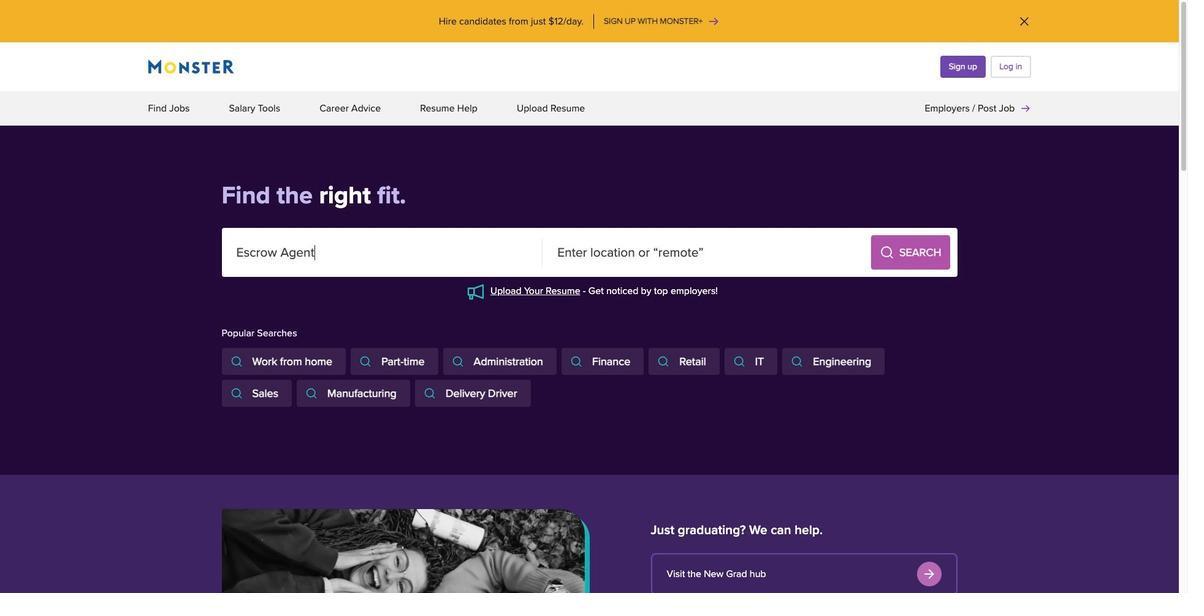 Task type: vqa. For each thing, say whether or not it's contained in the screenshot.
the email address email field
no



Task type: describe. For each thing, give the bounding box(es) containing it.
monster image
[[148, 60, 234, 74]]



Task type: locate. For each thing, give the bounding box(es) containing it.
Enter location or "remote" search field
[[543, 228, 864, 277]]

Search jobs, keywords, companies search field
[[222, 228, 543, 277]]



